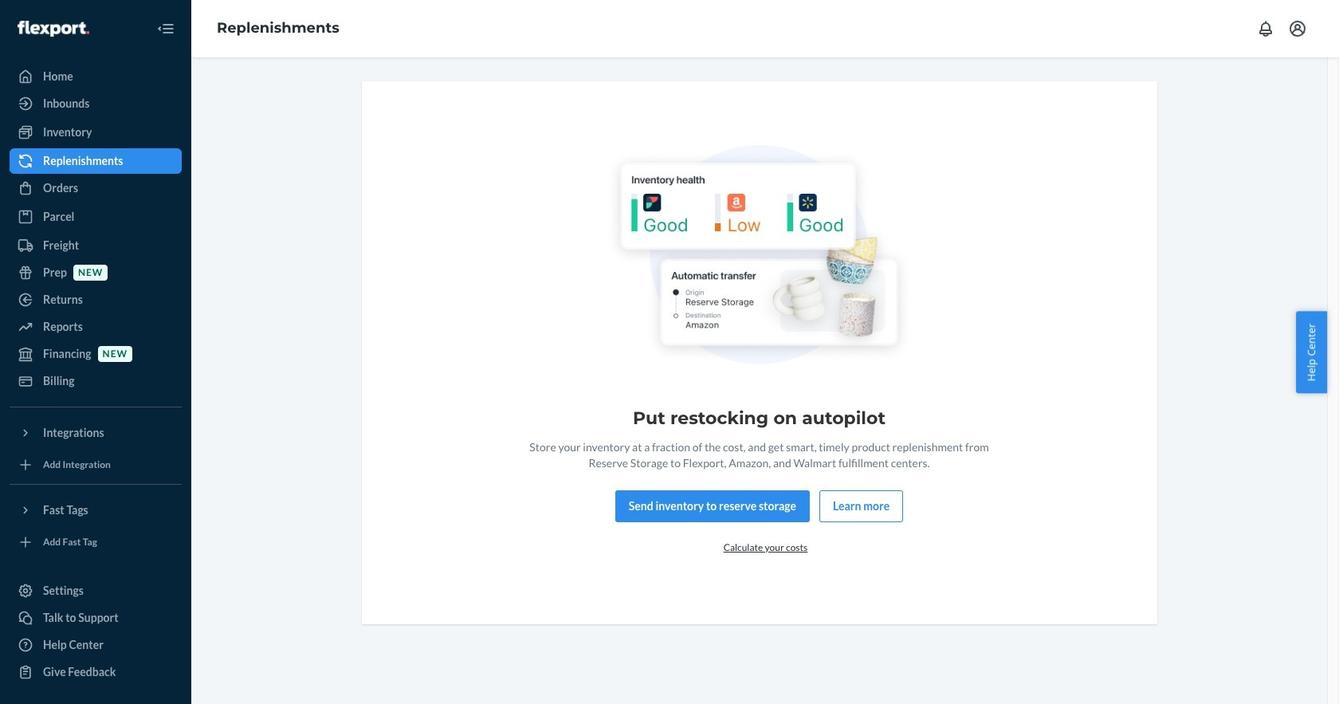 Task type: locate. For each thing, give the bounding box(es) containing it.
flexport logo image
[[18, 21, 89, 36]]

close navigation image
[[156, 19, 175, 38]]

empty list image
[[605, 145, 914, 371]]



Task type: describe. For each thing, give the bounding box(es) containing it.
open notifications image
[[1257, 19, 1276, 38]]

open account menu image
[[1289, 19, 1308, 38]]



Task type: vqa. For each thing, say whether or not it's contained in the screenshot.
Empty list image
yes



